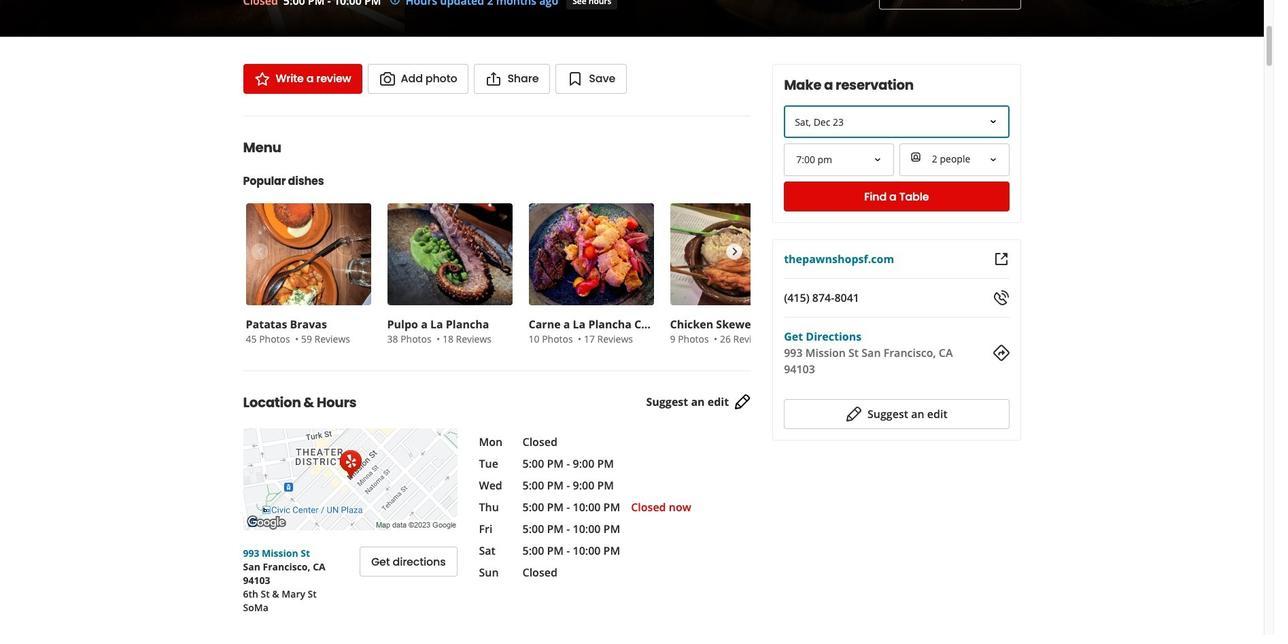 Task type: vqa. For each thing, say whether or not it's contained in the screenshot.
left 24 PENCIL V2 icon
yes



Task type: describe. For each thing, give the bounding box(es) containing it.
24 share v2 image
[[486, 71, 502, 87]]

chicken skewers image
[[670, 203, 795, 305]]

previous image
[[251, 243, 266, 260]]

pulpo a la plancha image
[[387, 203, 512, 305]]

24 directions v2 image
[[993, 345, 1009, 361]]

photo of the pawn shop - san francisco, ca, us. image
[[636, 0, 1071, 37]]

24 external link v2 image
[[993, 251, 1009, 267]]

photo of the pawn shop - san francisco, ca, us. "tres" cocktail image
[[0, 0, 405, 37]]

photo of the pawn shop - san francisco, ca, us. montados image
[[405, 0, 636, 37]]

location & hours element
[[221, 371, 773, 615]]

map image
[[243, 428, 457, 530]]



Task type: locate. For each thing, give the bounding box(es) containing it.
1 horizontal spatial 24 pencil v2 image
[[846, 406, 862, 422]]

24 pencil v2 image
[[734, 394, 751, 410], [846, 406, 862, 422]]

photo of the pawn shop - san francisco, ca, us. gambas al ajillo image
[[1071, 0, 1264, 37]]

menu element
[[221, 116, 798, 349]]

24 phone v2 image
[[993, 290, 1009, 306]]

24 star v2 image
[[254, 71, 270, 87]]

0 horizontal spatial 24 pencil v2 image
[[734, 394, 751, 410]]

info alert
[[389, 0, 558, 9]]

24 camera v2 image
[[379, 71, 395, 87]]

next image
[[727, 243, 742, 260]]

24 pencil v2 image inside location & hours element
[[734, 394, 751, 410]]

Select a date text field
[[784, 105, 1009, 138]]

16 info v2 image
[[389, 0, 400, 6]]

None field
[[899, 143, 1009, 176], [785, 145, 893, 175], [899, 143, 1009, 176], [785, 145, 893, 175]]

carne a la plancha con migas image
[[529, 203, 654, 305]]

patatas bravas image
[[246, 203, 371, 305]]

24 save outline v2 image
[[567, 71, 584, 87]]



